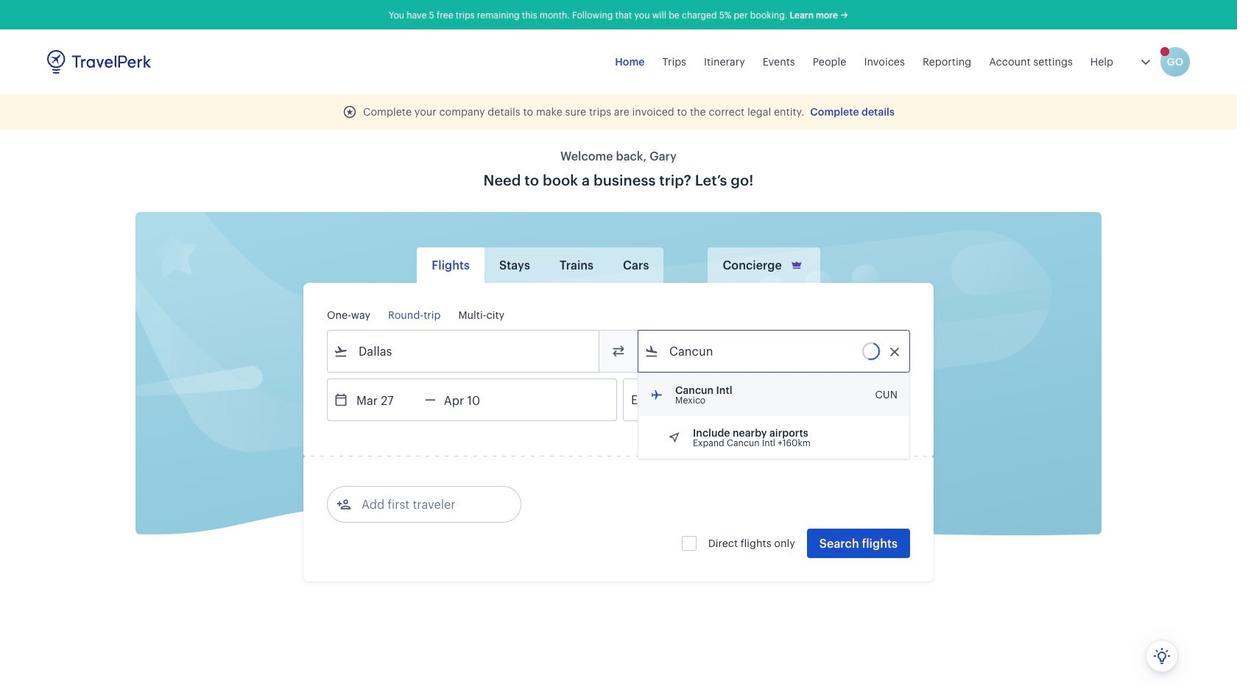 Task type: vqa. For each thing, say whether or not it's contained in the screenshot.
Move forward to switch to the next month. icon
no



Task type: describe. For each thing, give the bounding box(es) containing it.
To search field
[[659, 340, 891, 363]]

Return text field
[[436, 379, 513, 421]]

Depart text field
[[349, 379, 425, 421]]



Task type: locate. For each thing, give the bounding box(es) containing it.
From search field
[[349, 340, 580, 363]]

Add first traveler search field
[[351, 493, 505, 517]]



